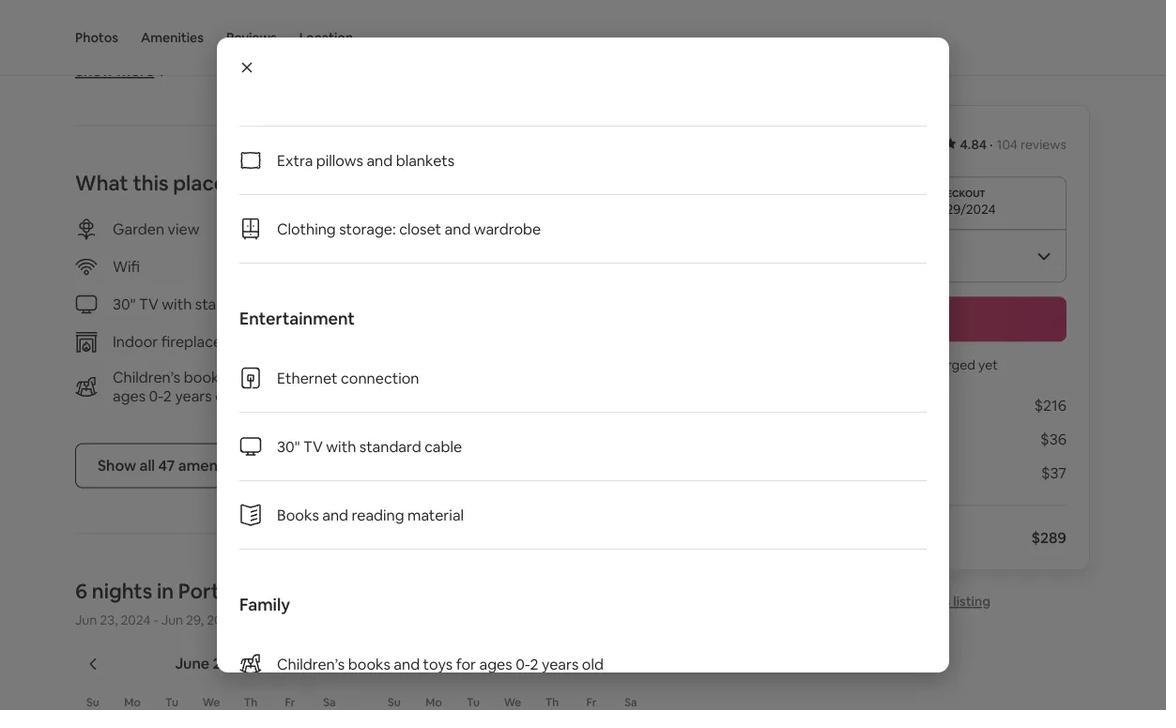 Task type: locate. For each thing, give the bounding box(es) containing it.
1 horizontal spatial this
[[928, 594, 951, 611]]

report
[[882, 594, 925, 611]]

amenities
[[178, 457, 247, 476]]

2 inside what this place offers dialog
[[530, 655, 538, 674]]

0 horizontal spatial tv
[[139, 295, 159, 314]]

1 th from the left
[[244, 696, 258, 710]]

4.84
[[960, 136, 987, 153]]

0- down indoor fireplace
[[149, 387, 163, 406]]

0 horizontal spatial 30"
[[113, 295, 136, 314]]

30" up books
[[277, 437, 300, 456]]

1 horizontal spatial jun
[[161, 612, 183, 629]]

show
[[75, 61, 114, 80], [98, 457, 136, 476]]

1 vertical spatial nights
[[92, 579, 152, 605]]

and left ethernet
[[229, 368, 256, 388]]

0 vertical spatial 6
[[817, 396, 825, 416]]

extra
[[277, 151, 313, 170]]

0 horizontal spatial mo
[[124, 696, 141, 710]]

0 vertical spatial nights
[[829, 396, 871, 416]]

old down fireplace
[[215, 387, 237, 406]]

yet
[[978, 357, 998, 374]]

1 vertical spatial $36
[[1041, 430, 1067, 449]]

entertainment
[[239, 308, 355, 330]]

with up indoor fireplace
[[162, 295, 192, 314]]

1 horizontal spatial we
[[504, 696, 521, 710]]

children's down family
[[277, 655, 345, 674]]

th
[[244, 696, 258, 710], [545, 696, 559, 710]]

toys down the entertainment
[[259, 368, 288, 388]]

this
[[133, 170, 169, 197], [928, 594, 951, 611]]

standard down connection
[[359, 437, 421, 456]]

0 horizontal spatial fr
[[285, 696, 295, 710]]

6 left in
[[75, 579, 87, 605]]

airbnb service fee
[[776, 464, 901, 483]]

$36 x 6 nights button
[[776, 396, 871, 416]]

photos
[[75, 29, 118, 46]]

1 horizontal spatial $36
[[1041, 430, 1067, 449]]

0 horizontal spatial 6
[[75, 579, 87, 605]]

1 horizontal spatial for
[[456, 655, 476, 674]]

1 vertical spatial years
[[542, 655, 579, 674]]

2 mo from the left
[[426, 696, 442, 710]]

this left listing
[[928, 594, 951, 611]]

location button
[[299, 0, 353, 75]]

2 we from the left
[[504, 696, 521, 710]]

fee
[[879, 464, 901, 483]]

clothing
[[277, 219, 336, 239]]

0 vertical spatial 30"
[[113, 295, 136, 314]]

jun left 23,
[[75, 612, 97, 629]]

be
[[907, 357, 922, 374]]

what this place offers
[[75, 170, 287, 197]]

1 vertical spatial 0-
[[516, 655, 530, 674]]

1 horizontal spatial children's
[[277, 655, 345, 674]]

cable
[[260, 295, 298, 314], [425, 437, 462, 456]]

1 horizontal spatial mo
[[426, 696, 442, 710]]

0 vertical spatial old
[[215, 387, 237, 406]]

books
[[184, 368, 226, 388], [348, 655, 390, 674]]

1 horizontal spatial books
[[348, 655, 390, 674]]

1 vertical spatial children's
[[277, 655, 345, 674]]

cable down carbon
[[425, 437, 462, 456]]

more
[[117, 61, 154, 80]]

fireplace
[[161, 333, 222, 352]]

1 horizontal spatial toys
[[423, 655, 453, 674]]

1 horizontal spatial th
[[545, 696, 559, 710]]

1 vertical spatial tv
[[303, 437, 323, 456]]

report this listing button
[[852, 594, 991, 611]]

with inside what this place offers dialog
[[326, 437, 356, 456]]

0 horizontal spatial old
[[215, 387, 237, 406]]

0 horizontal spatial years
[[175, 387, 212, 406]]

nights right x
[[829, 396, 871, 416]]

free parking on premises
[[417, 257, 589, 277]]

location
[[299, 29, 353, 46]]

1 horizontal spatial tu
[[467, 696, 480, 710]]

1 horizontal spatial sa
[[625, 696, 637, 710]]

1 vertical spatial this
[[928, 594, 951, 611]]

jun right -
[[161, 612, 183, 629]]

0 vertical spatial 2
[[163, 387, 172, 406]]

0 horizontal spatial 0-
[[149, 387, 163, 406]]

children's inside "children's books and toys for ages 0-2 years old"
[[113, 368, 180, 388]]

service
[[826, 464, 875, 483]]

2024
[[121, 612, 151, 629], [207, 612, 237, 629], [213, 655, 248, 674], [510, 655, 545, 674]]

we down july 2024
[[504, 696, 521, 710]]

indoor fireplace
[[113, 333, 222, 352]]

tv down ethernet
[[303, 437, 323, 456]]

standard inside what this place offers dialog
[[359, 437, 421, 456]]

1 horizontal spatial with
[[326, 437, 356, 456]]

ages
[[113, 387, 146, 406], [479, 655, 512, 674]]

1 vertical spatial show
[[98, 457, 136, 476]]

tu down july
[[467, 696, 480, 710]]

0 horizontal spatial we
[[203, 696, 220, 710]]

children's down indoor
[[113, 368, 180, 388]]

all
[[140, 457, 155, 476]]

0-
[[149, 387, 163, 406], [516, 655, 530, 674]]

1 we from the left
[[203, 696, 220, 710]]

family
[[239, 594, 290, 616]]

tv up indoor
[[139, 295, 159, 314]]

show for show more
[[75, 61, 114, 80]]

0 horizontal spatial $36
[[776, 396, 802, 416]]

$36 up $37 in the bottom right of the page
[[1041, 430, 1067, 449]]

30" tv with standard cable up the "books and reading material"
[[277, 437, 462, 456]]

0 horizontal spatial 2
[[163, 387, 172, 406]]

1 vertical spatial cable
[[425, 437, 462, 456]]

2024 right july
[[510, 655, 545, 674]]

1 vertical spatial 30" tv with standard cable
[[277, 437, 462, 456]]

1 horizontal spatial tv
[[303, 437, 323, 456]]

tu down june
[[165, 696, 178, 710]]

0 horizontal spatial toys
[[259, 368, 288, 388]]

we
[[203, 696, 220, 710], [504, 696, 521, 710]]

0- inside what this place offers dialog
[[516, 655, 530, 674]]

0 vertical spatial children's
[[113, 368, 180, 388]]

0 vertical spatial toys
[[259, 368, 288, 388]]

0 horizontal spatial with
[[162, 295, 192, 314]]

$36
[[776, 396, 802, 416], [1041, 430, 1067, 449]]

1 horizontal spatial 2
[[530, 655, 538, 674]]

0 horizontal spatial sa
[[323, 696, 336, 710]]

nights up 23,
[[92, 579, 152, 605]]

toys left july
[[423, 655, 453, 674]]

0 horizontal spatial tu
[[165, 696, 178, 710]]

show left all
[[98, 457, 136, 476]]

for left july
[[456, 655, 476, 674]]

years right july
[[542, 655, 579, 674]]

july
[[478, 655, 507, 674]]

with down ethernet connection
[[326, 437, 356, 456]]

0 vertical spatial children's books and toys for ages 0-2 years old
[[113, 368, 312, 406]]

show down photos at the left top of the page
[[75, 61, 114, 80]]

ages inside what this place offers dialog
[[479, 655, 512, 674]]

0 vertical spatial tv
[[139, 295, 159, 314]]

30"
[[113, 295, 136, 314], [277, 437, 300, 456]]

old inside what this place offers dialog
[[582, 655, 604, 674]]

2 down indoor fireplace
[[163, 387, 172, 406]]

1 vertical spatial books
[[348, 655, 390, 674]]

1 horizontal spatial 6
[[817, 396, 825, 416]]

0 vertical spatial this
[[133, 170, 169, 197]]

ethernet
[[277, 369, 338, 388]]

standard up fireplace
[[195, 295, 257, 314]]

books and reading material
[[277, 506, 464, 525]]

port
[[178, 579, 220, 605]]

this up "garden view"
[[133, 170, 169, 197]]

airbnb
[[776, 464, 823, 483]]

old right july 2024
[[582, 655, 604, 674]]

1 fr from the left
[[285, 696, 295, 710]]

years
[[175, 387, 212, 406], [542, 655, 579, 674]]

0 vertical spatial standard
[[195, 295, 257, 314]]

june 2024
[[175, 655, 248, 674]]

standard
[[195, 295, 257, 314], [359, 437, 421, 456]]

0 horizontal spatial nights
[[92, 579, 152, 605]]

1 horizontal spatial fr
[[586, 696, 597, 710]]

2 su from the left
[[388, 696, 401, 710]]

1 horizontal spatial su
[[388, 696, 401, 710]]

6
[[817, 396, 825, 416], [75, 579, 87, 605]]

0 vertical spatial years
[[175, 387, 212, 406]]

nights
[[829, 396, 871, 416], [92, 579, 152, 605]]

tv inside what this place offers dialog
[[303, 437, 323, 456]]

toys
[[259, 368, 288, 388], [423, 655, 453, 674]]

2 sa from the left
[[625, 696, 637, 710]]

0 vertical spatial show
[[75, 61, 114, 80]]

this for report
[[928, 594, 951, 611]]

mo
[[124, 696, 141, 710], [426, 696, 442, 710]]

1 vertical spatial standard
[[359, 437, 421, 456]]

1 horizontal spatial 30"
[[277, 437, 300, 456]]

what
[[75, 170, 128, 197]]

1 horizontal spatial years
[[542, 655, 579, 674]]

children's books and toys for ages 0-2 years old inside what this place offers dialog
[[277, 655, 604, 674]]

1 vertical spatial old
[[582, 655, 604, 674]]

0 vertical spatial books
[[184, 368, 226, 388]]

monoxide
[[471, 370, 541, 389]]

0 horizontal spatial jun
[[75, 612, 97, 629]]

for
[[292, 368, 312, 388], [456, 655, 476, 674]]

$36 for $36 x 6 nights
[[776, 396, 802, 416]]

storage:
[[339, 219, 396, 239]]

1 vertical spatial with
[[326, 437, 356, 456]]

1 horizontal spatial cable
[[425, 437, 462, 456]]

1 horizontal spatial old
[[582, 655, 604, 674]]

su
[[86, 696, 99, 710], [388, 696, 401, 710]]

1 vertical spatial 2
[[530, 655, 538, 674]]

6/29/2024 button
[[776, 177, 1067, 230]]

books inside what this place offers dialog
[[348, 655, 390, 674]]

you
[[845, 357, 867, 374]]

$36 x 6 nights
[[776, 396, 871, 416]]

6 right x
[[817, 396, 825, 416]]

with
[[162, 295, 192, 314], [326, 437, 356, 456]]

0 vertical spatial 0-
[[149, 387, 163, 406]]

amenities button
[[141, 0, 204, 75]]

calendar application
[[53, 634, 1166, 711]]

$36 left x
[[776, 396, 802, 416]]

0 horizontal spatial for
[[292, 368, 312, 388]]

show more
[[75, 61, 154, 80]]

1 vertical spatial ages
[[479, 655, 512, 674]]

show inside button
[[98, 457, 136, 476]]

1 vertical spatial 6
[[75, 579, 87, 605]]

cable up ethernet
[[260, 295, 298, 314]]

$36 for $36
[[1041, 430, 1067, 449]]

1 horizontal spatial 0-
[[516, 655, 530, 674]]

we down june 2024
[[203, 696, 220, 710]]

and right the 'pillows'
[[367, 151, 393, 170]]

amenities
[[141, 29, 204, 46]]

0- right july
[[516, 655, 530, 674]]

0 horizontal spatial books
[[184, 368, 226, 388]]

0 horizontal spatial this
[[133, 170, 169, 197]]

for down the entertainment
[[292, 368, 312, 388]]

place
[[173, 170, 226, 197]]

reviews
[[226, 29, 277, 46]]

6 inside 6 nights in port coquitlam jun 23, 2024 - jun 29, 2024
[[75, 579, 87, 605]]

0 horizontal spatial ages
[[113, 387, 146, 406]]

fr
[[285, 696, 295, 710], [586, 696, 597, 710]]

0 horizontal spatial su
[[86, 696, 99, 710]]

1 vertical spatial 30"
[[277, 437, 300, 456]]

years down fireplace
[[175, 387, 212, 406]]

1 vertical spatial for
[[456, 655, 476, 674]]

2024 right 29,
[[207, 612, 237, 629]]

1 vertical spatial toys
[[423, 655, 453, 674]]

0 horizontal spatial cable
[[260, 295, 298, 314]]

airbnb service fee button
[[776, 464, 901, 483]]

2 right july
[[530, 655, 538, 674]]

30" tv with standard cable up fireplace
[[113, 295, 298, 314]]

0 horizontal spatial th
[[244, 696, 258, 710]]

1 vertical spatial children's books and toys for ages 0-2 years old
[[277, 655, 604, 674]]

0 vertical spatial $36
[[776, 396, 802, 416]]

and left july
[[394, 655, 420, 674]]

30" down wifi
[[113, 295, 136, 314]]

1 horizontal spatial standard
[[359, 437, 421, 456]]

1 horizontal spatial ages
[[479, 655, 512, 674]]

0 horizontal spatial children's
[[113, 368, 180, 388]]

show for show all 47 amenities
[[98, 457, 136, 476]]

and inside "children's books and toys for ages 0-2 years old"
[[229, 368, 256, 388]]

30" inside what this place offers dialog
[[277, 437, 300, 456]]

free
[[417, 257, 447, 277]]

children's inside what this place offers dialog
[[277, 655, 345, 674]]



Task type: describe. For each thing, give the bounding box(es) containing it.
listing
[[953, 594, 991, 611]]

4.84 · 104 reviews
[[960, 136, 1067, 153]]

alarm
[[544, 370, 583, 389]]

0 vertical spatial with
[[162, 295, 192, 314]]

1 mo from the left
[[124, 696, 141, 710]]

0 vertical spatial cable
[[260, 295, 298, 314]]

0 horizontal spatial standard
[[195, 295, 257, 314]]

reviews
[[1021, 136, 1067, 153]]

and right books
[[322, 506, 348, 525]]

what this place offers dialog
[[217, 0, 949, 711]]

show more button
[[75, 61, 169, 80]]

offers
[[230, 170, 287, 197]]

reading
[[352, 506, 404, 525]]

47
[[158, 457, 175, 476]]

carbon monoxide alarm
[[417, 370, 583, 389]]

$289
[[1031, 529, 1067, 548]]

for inside what this place offers dialog
[[456, 655, 476, 674]]

view
[[168, 220, 200, 239]]

104
[[997, 136, 1018, 153]]

photos button
[[75, 0, 118, 75]]

reserve
[[893, 310, 950, 329]]

books
[[277, 506, 319, 525]]

years inside what this place offers dialog
[[542, 655, 579, 674]]

29,
[[186, 612, 204, 629]]

closet
[[399, 219, 441, 239]]

2024 right june
[[213, 655, 248, 674]]

and right closet
[[445, 219, 471, 239]]

extra pillows and blankets
[[277, 151, 455, 170]]

won't
[[870, 357, 904, 374]]

1 sa from the left
[[323, 696, 336, 710]]

report this listing
[[882, 594, 991, 611]]

·
[[990, 136, 993, 153]]

2 fr from the left
[[586, 696, 597, 710]]

0 vertical spatial 30" tv with standard cable
[[113, 295, 298, 314]]

garden view
[[113, 220, 200, 239]]

you won't be charged yet
[[845, 357, 998, 374]]

wifi
[[113, 257, 140, 277]]

pillows
[[316, 151, 363, 170]]

$37
[[1041, 464, 1067, 483]]

connection
[[341, 369, 419, 388]]

blankets
[[396, 151, 455, 170]]

indoor
[[113, 333, 158, 352]]

1 jun from the left
[[75, 612, 97, 629]]

2 jun from the left
[[161, 612, 183, 629]]

toys inside what this place offers dialog
[[423, 655, 453, 674]]

parking
[[450, 257, 502, 277]]

clothing storage: closet and wardrobe
[[277, 219, 541, 239]]

2024 left -
[[121, 612, 151, 629]]

coquitlam
[[224, 579, 326, 605]]

2 tu from the left
[[467, 696, 480, 710]]

wardrobe
[[474, 219, 541, 239]]

x
[[805, 396, 813, 416]]

1 su from the left
[[86, 696, 99, 710]]

nights inside 6 nights in port coquitlam jun 23, 2024 - jun 29, 2024
[[92, 579, 152, 605]]

-
[[154, 612, 158, 629]]

charged
[[925, 357, 976, 374]]

show all 47 amenities
[[98, 457, 247, 476]]

june
[[175, 655, 210, 674]]

$216
[[1034, 396, 1067, 416]]

on
[[506, 257, 523, 277]]

this for what
[[133, 170, 169, 197]]

23,
[[100, 612, 118, 629]]

material
[[408, 506, 464, 525]]

cable inside what this place offers dialog
[[425, 437, 462, 456]]

0 vertical spatial ages
[[113, 387, 146, 406]]

kitchen
[[417, 220, 470, 239]]

in
[[157, 579, 174, 605]]

2 th from the left
[[545, 696, 559, 710]]

premises
[[527, 257, 589, 277]]

30" tv with standard cable inside what this place offers dialog
[[277, 437, 462, 456]]

reserve button
[[776, 297, 1067, 342]]

ethernet connection
[[277, 369, 419, 388]]

july 2024
[[478, 655, 545, 674]]

garden
[[113, 220, 164, 239]]

1 tu from the left
[[165, 696, 178, 710]]

6 nights in port coquitlam jun 23, 2024 - jun 29, 2024
[[75, 579, 326, 629]]

reviews button
[[226, 0, 277, 75]]

carbon
[[417, 370, 468, 389]]

1 horizontal spatial nights
[[829, 396, 871, 416]]

show all 47 amenities button
[[75, 444, 270, 489]]

0 vertical spatial for
[[292, 368, 312, 388]]

years inside "children's books and toys for ages 0-2 years old"
[[175, 387, 212, 406]]

6/29/2024
[[933, 201, 996, 218]]



Task type: vqa. For each thing, say whether or not it's contained in the screenshot.
Lovely Studio/Apartment in Sítio da Nazaré 2 image 5
no



